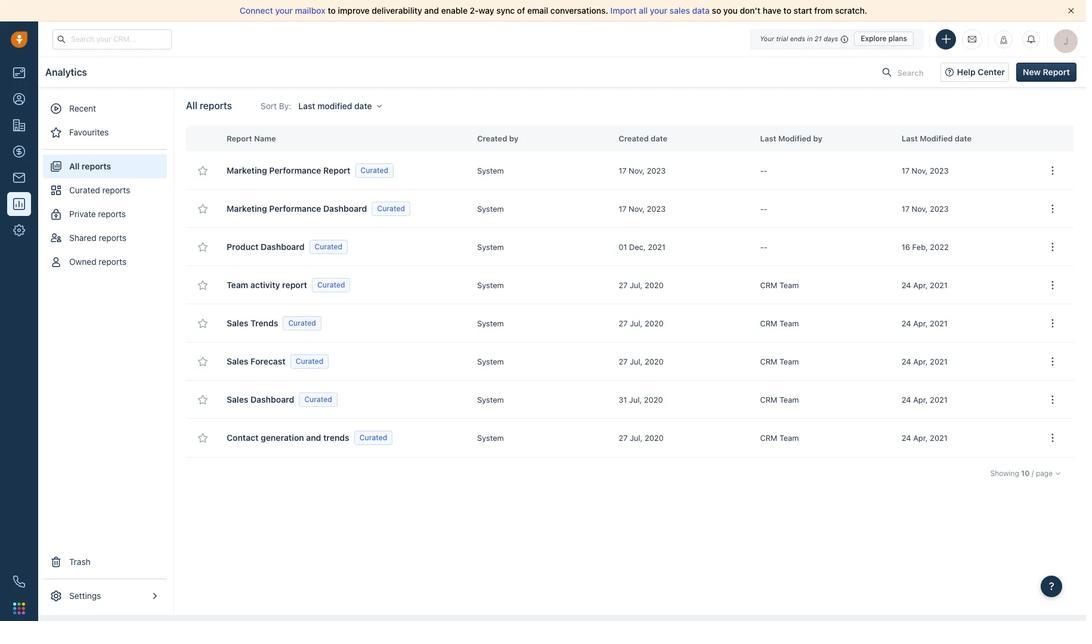 Task type: describe. For each thing, give the bounding box(es) containing it.
of
[[517, 5, 525, 16]]

freshworks switcher image
[[13, 603, 25, 615]]

way
[[479, 5, 495, 16]]

explore plans link
[[855, 32, 914, 46]]

your
[[760, 35, 775, 42]]

1 to from the left
[[328, 5, 336, 16]]

import all your sales data link
[[611, 5, 712, 16]]

mailbox
[[295, 5, 326, 16]]

import
[[611, 5, 637, 16]]

conversations.
[[551, 5, 609, 16]]

data
[[693, 5, 710, 16]]

you
[[724, 5, 738, 16]]

from
[[815, 5, 833, 16]]

connect your mailbox to improve deliverability and enable 2-way sync of email conversations. import all your sales data so you don't have to start from scratch.
[[240, 5, 868, 16]]

enable
[[441, 5, 468, 16]]

connect
[[240, 5, 273, 16]]

improve
[[338, 5, 370, 16]]

plans
[[889, 34, 908, 43]]

have
[[763, 5, 782, 16]]

days
[[824, 35, 839, 42]]

email
[[528, 5, 549, 16]]

2-
[[470, 5, 479, 16]]



Task type: locate. For each thing, give the bounding box(es) containing it.
your trial ends in 21 days
[[760, 35, 839, 42]]

phone element
[[7, 570, 31, 594]]

1 horizontal spatial to
[[784, 5, 792, 16]]

deliverability
[[372, 5, 422, 16]]

close image
[[1069, 8, 1075, 14]]

0 horizontal spatial to
[[328, 5, 336, 16]]

2 your from the left
[[650, 5, 668, 16]]

what's new image
[[1000, 36, 1009, 44]]

2 to from the left
[[784, 5, 792, 16]]

explore plans
[[861, 34, 908, 43]]

1 your from the left
[[275, 5, 293, 16]]

phone image
[[13, 576, 25, 588]]

all
[[639, 5, 648, 16]]

1 horizontal spatial your
[[650, 5, 668, 16]]

21
[[815, 35, 822, 42]]

don't
[[740, 5, 761, 16]]

to left the start at the top right
[[784, 5, 792, 16]]

send email image
[[969, 34, 977, 44]]

sales
[[670, 5, 690, 16]]

in
[[808, 35, 813, 42]]

sync
[[497, 5, 515, 16]]

0 horizontal spatial your
[[275, 5, 293, 16]]

so
[[712, 5, 722, 16]]

ends
[[791, 35, 806, 42]]

Search your CRM... text field
[[53, 29, 172, 49]]

to
[[328, 5, 336, 16], [784, 5, 792, 16]]

your
[[275, 5, 293, 16], [650, 5, 668, 16]]

scratch.
[[836, 5, 868, 16]]

to right the mailbox in the top left of the page
[[328, 5, 336, 16]]

and
[[425, 5, 439, 16]]

connect your mailbox link
[[240, 5, 328, 16]]

trial
[[777, 35, 789, 42]]

your left the mailbox in the top left of the page
[[275, 5, 293, 16]]

start
[[794, 5, 813, 16]]

your right all on the right of page
[[650, 5, 668, 16]]

explore
[[861, 34, 887, 43]]



Task type: vqa. For each thing, say whether or not it's contained in the screenshot.
you at right
yes



